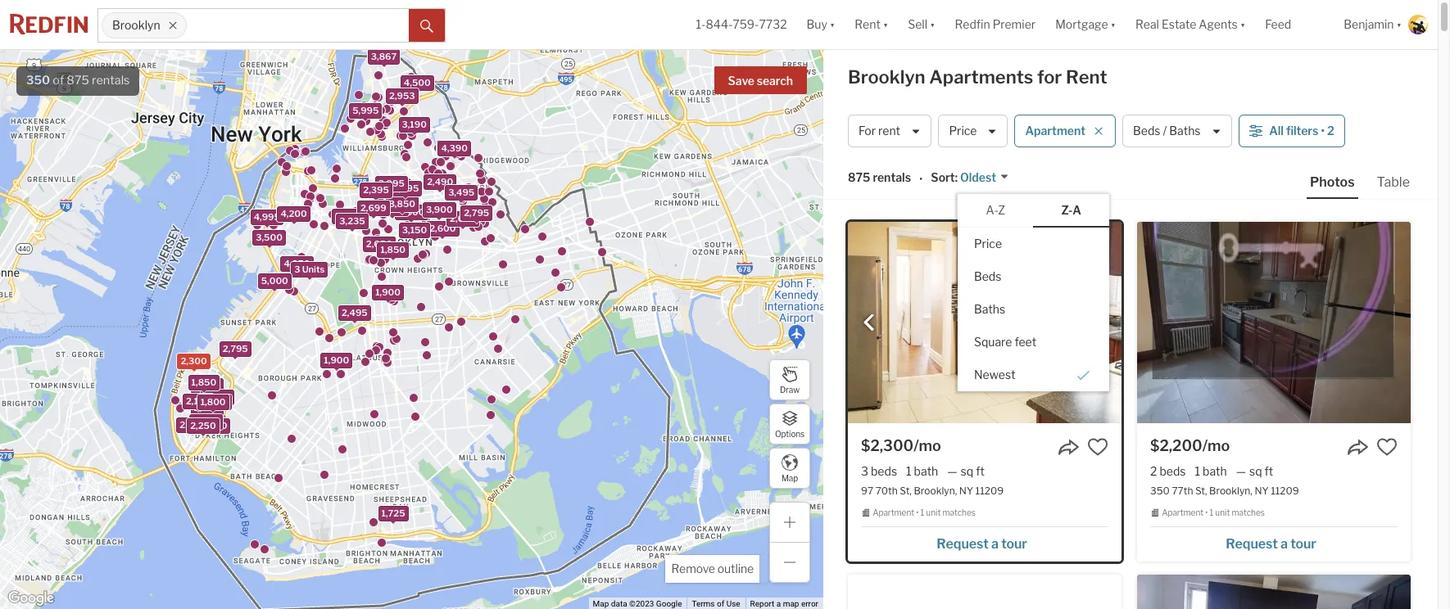 Task type: describe. For each thing, give the bounding box(es) containing it.
beds for $2,300
[[871, 465, 897, 479]]

0 vertical spatial price button
[[939, 115, 1008, 148]]

2,350
[[202, 396, 228, 408]]

sort
[[931, 171, 955, 185]]

2,400 down 2,350
[[200, 420, 227, 432]]

photo of 97 70th st, brooklyn, ny 11209 image
[[848, 222, 1122, 424]]

buy ▾
[[807, 18, 835, 31]]

real estate agents ▾ link
[[1136, 0, 1246, 49]]

97 70th st, brooklyn, ny 11209
[[861, 485, 1004, 498]]

2,200
[[194, 379, 220, 391]]

a for $2,200 /mo
[[1281, 537, 1288, 552]]

— sq ft for $2,200 /mo
[[1236, 465, 1274, 479]]

2,953
[[389, 90, 415, 101]]

— sq ft for $2,300 /mo
[[947, 465, 985, 479]]

2 beds
[[1151, 465, 1186, 479]]

benjamin
[[1344, 18, 1394, 31]]

previous button image
[[861, 315, 878, 331]]

/
[[1163, 124, 1167, 138]]

baths inside button
[[1170, 124, 1201, 138]]

report a map error
[[750, 600, 819, 609]]

favorite button image for $2,300 /mo
[[1087, 437, 1109, 458]]

844-
[[706, 18, 733, 31]]

sq for $2,200 /mo
[[1250, 465, 1262, 479]]

terms of use
[[692, 600, 740, 609]]

$2,300
[[861, 438, 914, 455]]

875 rentals •
[[848, 171, 923, 186]]

table button
[[1374, 174, 1414, 197]]

11209 for $2,200 /mo
[[1271, 485, 1299, 498]]

beds for beds / baths
[[1133, 124, 1161, 138]]

bath for $2,200
[[1203, 465, 1227, 479]]

rentals inside 875 rentals •
[[873, 171, 911, 185]]

▾ for sell ▾
[[930, 18, 935, 31]]

0 horizontal spatial 1,850
[[191, 377, 216, 388]]

user photo image
[[1409, 15, 1428, 34]]

apartments
[[929, 66, 1034, 88]]

2 inside button
[[1327, 124, 1335, 138]]

— for $2,200 /mo
[[1236, 465, 1246, 479]]

photo of 350 77th st, brooklyn, ny 11209 image
[[1137, 222, 1411, 424]]

z-
[[1062, 203, 1073, 217]]

options
[[775, 429, 805, 439]]

2,500
[[204, 391, 230, 402]]

0 horizontal spatial 2,795
[[222, 343, 248, 355]]

terms
[[692, 600, 715, 609]]

remove brooklyn image
[[168, 20, 178, 30]]

buy ▾ button
[[797, 0, 845, 49]]

• down 97 70th st, brooklyn, ny 11209 in the bottom of the page
[[916, 508, 919, 518]]

2,098
[[449, 213, 476, 224]]

real estate agents ▾ button
[[1126, 0, 1256, 49]]

for rent button
[[848, 115, 932, 148]]

1 vertical spatial 4,500
[[440, 141, 467, 153]]

request for $2,300 /mo
[[937, 537, 989, 552]]

unit for $2,200 /mo
[[1216, 508, 1230, 518]]

map for map
[[782, 473, 798, 483]]

remove
[[672, 562, 715, 576]]

11209 for $2,300 /mo
[[976, 485, 1004, 498]]

1 down 97 70th st, brooklyn, ny 11209 in the bottom of the page
[[921, 508, 925, 518]]

2,495
[[341, 307, 367, 318]]

all filters • 2 button
[[1239, 115, 1345, 148]]

square feet
[[974, 335, 1037, 349]]

report a map error link
[[750, 600, 819, 609]]

2,699
[[360, 202, 386, 213]]

1 vertical spatial 3,500
[[255, 232, 282, 243]]

77th
[[1172, 485, 1193, 498]]

0 vertical spatial 3,500
[[398, 206, 425, 218]]

a
[[1073, 203, 1082, 217]]

a-
[[986, 203, 998, 217]]

350 of 875 rentals
[[26, 73, 130, 88]]

0 vertical spatial 1,900
[[375, 286, 400, 298]]

2,395
[[363, 184, 389, 196]]

remove apartment image
[[1094, 126, 1104, 136]]

apartment button
[[1015, 115, 1116, 148]]

2,490
[[427, 176, 453, 187]]

875 inside 875 rentals •
[[848, 171, 871, 185]]

1-844-759-7732
[[696, 18, 787, 31]]

baths inside button
[[974, 302, 1006, 316]]

terms of use link
[[692, 600, 740, 609]]

for
[[859, 124, 876, 138]]

0 horizontal spatial 4,500
[[403, 77, 430, 88]]

• down 350 77th st, brooklyn, ny 11209
[[1206, 508, 1208, 518]]

sort :
[[931, 171, 958, 185]]

feed button
[[1256, 0, 1334, 49]]

1 vertical spatial 2,300
[[179, 419, 206, 430]]

2,100
[[186, 395, 210, 407]]

map
[[783, 600, 799, 609]]

baths button
[[958, 293, 1109, 326]]

5,811
[[335, 210, 358, 221]]

benjamin ▾
[[1344, 18, 1402, 31]]

mortgage
[[1056, 18, 1108, 31]]

1 vertical spatial rent
[[1066, 66, 1108, 88]]

st, for $2,200
[[1196, 485, 1207, 498]]

▾ for mortgage ▾
[[1111, 18, 1116, 31]]

3,495
[[448, 186, 474, 198]]

data
[[611, 600, 627, 609]]

for
[[1037, 66, 1062, 88]]

a for $2,300 /mo
[[992, 537, 999, 552]]

$2,200
[[1151, 438, 1203, 455]]

rent inside dropdown button
[[855, 18, 881, 31]]

4,250
[[284, 258, 310, 269]]

beds / baths button
[[1123, 115, 1233, 148]]

1-844-759-7732 link
[[696, 18, 787, 31]]

oldest button
[[958, 170, 1010, 186]]

favorite button checkbox for $2,300 /mo
[[1087, 437, 1109, 458]]

sell ▾ button
[[908, 0, 935, 49]]

draw button
[[769, 360, 810, 401]]

newest button
[[958, 359, 1109, 391]]

2,850
[[366, 238, 393, 250]]

remove outline
[[672, 562, 754, 576]]

beds for $2,200
[[1160, 465, 1186, 479]]

▾ for benjamin ▾
[[1397, 18, 1402, 31]]

report
[[750, 600, 775, 609]]

mortgage ▾ button
[[1046, 0, 1126, 49]]

rent ▾ button
[[855, 0, 889, 49]]

1 down $2,200 /mo on the right bottom of page
[[1195, 465, 1200, 479]]

premier
[[993, 18, 1036, 31]]

apartment for $2,200 /mo
[[1162, 508, 1204, 518]]

redfin premier button
[[945, 0, 1046, 49]]

feed
[[1265, 18, 1292, 31]]

submit search image
[[420, 19, 433, 33]]

options button
[[769, 404, 810, 445]]

newest
[[974, 368, 1016, 382]]

z-a
[[1062, 203, 1082, 217]]

1 bath for $2,300
[[906, 465, 938, 479]]

1 horizontal spatial 2,600
[[429, 222, 456, 234]]

rent
[[879, 124, 901, 138]]

sq for $2,300 /mo
[[961, 465, 974, 479]]

sell ▾ button
[[898, 0, 945, 49]]

apartment • 1 unit matches for $2,200
[[1162, 508, 1265, 518]]

filters
[[1286, 124, 1319, 138]]

0 horizontal spatial a
[[777, 600, 781, 609]]

/mo for $2,200
[[1203, 438, 1230, 455]]

estate
[[1162, 18, 1197, 31]]

favorite button checkbox for $2,200 /mo
[[1377, 437, 1398, 458]]

request a tour button for $2,200 /mo
[[1151, 531, 1398, 555]]

a-z
[[986, 203, 1005, 217]]

0 horizontal spatial rentals
[[92, 73, 130, 88]]

▾ inside 'dropdown button'
[[1240, 18, 1246, 31]]

1-
[[696, 18, 706, 31]]

3 for 3 units
[[294, 263, 300, 275]]

mortgage ▾ button
[[1056, 0, 1116, 49]]

1 vertical spatial 2
[[1151, 465, 1157, 479]]

matches for $2,200 /mo
[[1232, 508, 1265, 518]]



Task type: vqa. For each thing, say whether or not it's contained in the screenshot.
The Request A Tour button related to $2,200 /mo
yes



Task type: locate. For each thing, give the bounding box(es) containing it.
0 vertical spatial 2,300
[[180, 355, 207, 367]]

2,300 up 2,200
[[180, 355, 207, 367]]

2 horizontal spatial apartment
[[1162, 508, 1204, 518]]

— up 350 77th st, brooklyn, ny 11209
[[1236, 465, 1246, 479]]

1 down $2,300 /mo
[[906, 465, 912, 479]]

1
[[906, 465, 912, 479], [1195, 465, 1200, 479], [921, 508, 925, 518], [1210, 508, 1214, 518]]

/mo up 97 70th st, brooklyn, ny 11209 in the bottom of the page
[[914, 438, 941, 455]]

©2023
[[629, 600, 654, 609]]

1 matches from the left
[[943, 508, 976, 518]]

1 horizontal spatial 4,995
[[392, 182, 419, 194]]

2 brooklyn, from the left
[[1210, 485, 1253, 498]]

350 77th st, brooklyn, ny 11209
[[1151, 485, 1299, 498]]

brooklyn for brooklyn apartments for rent
[[848, 66, 926, 88]]

0 horizontal spatial ft
[[976, 465, 985, 479]]

map
[[782, 473, 798, 483], [593, 600, 609, 609]]

▾ left user photo
[[1397, 18, 1402, 31]]

1 horizontal spatial rentals
[[873, 171, 911, 185]]

2 unit from the left
[[1216, 508, 1230, 518]]

1,900 down '2,495'
[[324, 354, 349, 366]]

units
[[302, 263, 324, 275]]

3,500
[[398, 206, 425, 218], [255, 232, 282, 243]]

3,150
[[402, 224, 427, 235]]

1 horizontal spatial ny
[[1255, 485, 1269, 498]]

google image
[[4, 588, 58, 610]]

3,900
[[426, 204, 453, 215]]

2,300
[[180, 355, 207, 367], [179, 419, 206, 430]]

1 vertical spatial rentals
[[873, 171, 911, 185]]

apartment down 77th
[[1162, 508, 1204, 518]]

▾ for buy ▾
[[830, 18, 835, 31]]

0 horizontal spatial matches
[[943, 508, 976, 518]]

0 horizontal spatial map
[[593, 600, 609, 609]]

beds up 77th
[[1160, 465, 1186, 479]]

1 bath
[[906, 465, 938, 479], [1195, 465, 1227, 479]]

1 vertical spatial 2,795
[[222, 343, 248, 355]]

▾ left 'sell'
[[883, 18, 889, 31]]

2 st, from the left
[[1196, 485, 1207, 498]]

• inside button
[[1321, 124, 1325, 138]]

save
[[728, 74, 755, 88]]

brooklyn up rent
[[848, 66, 926, 88]]

97
[[861, 485, 874, 498]]

2 request from the left
[[1226, 537, 1278, 552]]

buy ▾ button
[[807, 0, 835, 49]]

remove outline button
[[666, 556, 760, 583]]

1 horizontal spatial 3
[[861, 465, 869, 479]]

1 horizontal spatial 2,795
[[464, 207, 489, 218]]

ny for $2,200 /mo
[[1255, 485, 1269, 498]]

3,500 up 3,150
[[398, 206, 425, 218]]

request a tour up photo of 329 95th st, brooklyn, ny 11209
[[1226, 537, 1317, 552]]

3,995
[[378, 177, 404, 189]]

rent
[[855, 18, 881, 31], [1066, 66, 1108, 88]]

of for 350
[[53, 73, 64, 88]]

1 horizontal spatial beds
[[1160, 465, 1186, 479]]

3,500 down "4,200" at the left
[[255, 232, 282, 243]]

request a tour for $2,200 /mo
[[1226, 537, 1317, 552]]

0 horizontal spatial st,
[[900, 485, 912, 498]]

request up photo of 329 95th st, brooklyn, ny 11209
[[1226, 537, 1278, 552]]

feet
[[1015, 335, 1037, 349]]

0 horizontal spatial sq
[[961, 465, 974, 479]]

0 horizontal spatial — sq ft
[[947, 465, 985, 479]]

1 horizontal spatial beds
[[1133, 124, 1161, 138]]

1 — from the left
[[947, 465, 958, 479]]

1,725
[[381, 507, 405, 519]]

1 unit from the left
[[926, 508, 941, 518]]

0 horizontal spatial favorite button checkbox
[[1087, 437, 1109, 458]]

1 11209 from the left
[[976, 485, 1004, 498]]

0 horizontal spatial favorite button image
[[1087, 437, 1109, 458]]

6 ▾ from the left
[[1397, 18, 1402, 31]]

2 favorite button checkbox from the left
[[1377, 437, 1398, 458]]

1 — sq ft from the left
[[947, 465, 985, 479]]

— up 97 70th st, brooklyn, ny 11209 in the bottom of the page
[[947, 465, 958, 479]]

tour for $2,300 /mo
[[1001, 537, 1027, 552]]

request a tour button for $2,300 /mo
[[861, 531, 1109, 555]]

photos button
[[1307, 174, 1374, 199]]

3,867
[[371, 50, 396, 61]]

▾ for rent ▾
[[883, 18, 889, 31]]

1 vertical spatial map
[[593, 600, 609, 609]]

1 vertical spatial 3
[[861, 465, 869, 479]]

st, right 77th
[[1196, 485, 1207, 498]]

price inside dialog
[[974, 237, 1002, 250]]

0 vertical spatial 1,850
[[380, 243, 405, 255]]

dialog containing a-z
[[958, 194, 1109, 391]]

map for map data ©2023 google
[[593, 600, 609, 609]]

0 vertical spatial 350
[[26, 73, 50, 88]]

beds up 70th at the bottom of the page
[[871, 465, 897, 479]]

2 request a tour from the left
[[1226, 537, 1317, 552]]

apartment • 1 unit matches down 350 77th st, brooklyn, ny 11209
[[1162, 508, 1265, 518]]

— sq ft
[[947, 465, 985, 479], [1236, 465, 1274, 479]]

price for the top price button
[[949, 124, 977, 138]]

brooklyn, for $2,200 /mo
[[1210, 485, 1253, 498]]

1 horizontal spatial 4,500
[[440, 141, 467, 153]]

2 11209 from the left
[[1271, 485, 1299, 498]]

• right filters
[[1321, 124, 1325, 138]]

/mo for $2,300
[[914, 438, 941, 455]]

square feet button
[[958, 326, 1109, 359]]

ft up 350 77th st, brooklyn, ny 11209
[[1265, 465, 1274, 479]]

1 horizontal spatial a
[[992, 537, 999, 552]]

brooklyn left remove brooklyn icon
[[112, 18, 160, 32]]

apartment down 70th at the bottom of the page
[[873, 508, 915, 518]]

price button up oldest
[[939, 115, 1008, 148]]

1 beds from the left
[[871, 465, 897, 479]]

map data ©2023 google
[[593, 600, 682, 609]]

1 1 bath from the left
[[906, 465, 938, 479]]

2
[[1327, 124, 1335, 138], [1151, 465, 1157, 479]]

favorite button checkbox
[[1087, 437, 1109, 458], [1377, 437, 1398, 458]]

0 horizontal spatial brooklyn
[[112, 18, 160, 32]]

— sq ft up 350 77th st, brooklyn, ny 11209
[[1236, 465, 1274, 479]]

0 vertical spatial beds
[[1133, 124, 1161, 138]]

3
[[294, 263, 300, 275], [861, 465, 869, 479]]

1 horizontal spatial 1 bath
[[1195, 465, 1227, 479]]

1 /mo from the left
[[914, 438, 941, 455]]

1 vertical spatial beds
[[974, 269, 1002, 283]]

ft up 97 70th st, brooklyn, ny 11209 in the bottom of the page
[[976, 465, 985, 479]]

request a tour
[[937, 537, 1027, 552], [1226, 537, 1317, 552]]

2,795 down 3,495
[[464, 207, 489, 218]]

2,300 down 2,100
[[179, 419, 206, 430]]

bath up 97 70th st, brooklyn, ny 11209 in the bottom of the page
[[914, 465, 938, 479]]

1 bath up 97 70th st, brooklyn, ny 11209 in the bottom of the page
[[906, 465, 938, 479]]

matches down 350 77th st, brooklyn, ny 11209
[[1232, 508, 1265, 518]]

2 — from the left
[[1236, 465, 1246, 479]]

brooklyn, right 70th at the bottom of the page
[[914, 485, 957, 498]]

unit for $2,300 /mo
[[926, 508, 941, 518]]

st, for $2,300
[[900, 485, 912, 498]]

2 matches from the left
[[1232, 508, 1265, 518]]

favorite button image
[[1087, 437, 1109, 458], [1377, 437, 1398, 458]]

0 horizontal spatial 2
[[1151, 465, 1157, 479]]

2,795 up the 2,500
[[222, 343, 248, 355]]

for rent
[[859, 124, 901, 138]]

1 bath from the left
[[914, 465, 938, 479]]

z-a button
[[1034, 195, 1109, 228]]

sq up 97 70th st, brooklyn, ny 11209 in the bottom of the page
[[961, 465, 974, 479]]

ny for $2,300 /mo
[[959, 485, 973, 498]]

0 horizontal spatial 1 bath
[[906, 465, 938, 479]]

unit down 350 77th st, brooklyn, ny 11209
[[1216, 508, 1230, 518]]

beds left '/'
[[1133, 124, 1161, 138]]

brooklyn, right 77th
[[1210, 485, 1253, 498]]

1 horizontal spatial favorite button image
[[1377, 437, 1398, 458]]

price for bottommost price button
[[974, 237, 1002, 250]]

buy
[[807, 18, 828, 31]]

request a tour button
[[861, 531, 1109, 555], [1151, 531, 1398, 555]]

1 horizontal spatial 3,500
[[398, 206, 425, 218]]

brooklyn apartments for rent
[[848, 66, 1108, 88]]

apartment
[[1026, 124, 1086, 138], [873, 508, 915, 518], [1162, 508, 1204, 518]]

beds button
[[958, 260, 1109, 293]]

5 ▾ from the left
[[1240, 18, 1246, 31]]

ft for $2,300 /mo
[[976, 465, 985, 479]]

0 vertical spatial brooklyn
[[112, 18, 160, 32]]

2 bath from the left
[[1203, 465, 1227, 479]]

3,190
[[402, 118, 426, 130]]

0 vertical spatial 4,995
[[392, 182, 419, 194]]

0 vertical spatial 3
[[294, 263, 300, 275]]

table
[[1377, 175, 1410, 190]]

bath up 350 77th st, brooklyn, ny 11209
[[1203, 465, 1227, 479]]

4,500
[[403, 77, 430, 88], [440, 141, 467, 153]]

2 right filters
[[1327, 124, 1335, 138]]

price button
[[939, 115, 1008, 148], [958, 228, 1109, 260]]

1 horizontal spatial request
[[1226, 537, 1278, 552]]

save search
[[728, 74, 793, 88]]

0 horizontal spatial /mo
[[914, 438, 941, 455]]

1 horizontal spatial — sq ft
[[1236, 465, 1274, 479]]

2,600
[[429, 222, 456, 234], [194, 402, 220, 413]]

price button down z
[[958, 228, 1109, 260]]

5,995
[[352, 104, 378, 116]]

request a tour down 97 70th st, brooklyn, ny 11209 in the bottom of the page
[[937, 537, 1027, 552]]

$2,300 /mo
[[861, 438, 941, 455]]

brooklyn
[[112, 18, 160, 32], [848, 66, 926, 88]]

2 tour from the left
[[1291, 537, 1317, 552]]

2 ft from the left
[[1265, 465, 1274, 479]]

ny right 70th at the bottom of the page
[[959, 485, 973, 498]]

0 horizontal spatial 3
[[294, 263, 300, 275]]

1 bath up 350 77th st, brooklyn, ny 11209
[[1195, 465, 1227, 479]]

1 vertical spatial 2,600
[[194, 402, 220, 413]]

0 horizontal spatial —
[[947, 465, 958, 479]]

outline
[[718, 562, 754, 576]]

ft
[[976, 465, 985, 479], [1265, 465, 1274, 479]]

rent ▾ button
[[845, 0, 898, 49]]

1 request a tour button from the left
[[861, 531, 1109, 555]]

1 horizontal spatial /mo
[[1203, 438, 1230, 455]]

rent right for
[[1066, 66, 1108, 88]]

▾ right buy in the top of the page
[[830, 18, 835, 31]]

2 — sq ft from the left
[[1236, 465, 1274, 479]]

4,995 right "2,395"
[[392, 182, 419, 194]]

price
[[949, 124, 977, 138], [974, 237, 1002, 250]]

3 left the units
[[294, 263, 300, 275]]

1 ny from the left
[[959, 485, 973, 498]]

request a tour for $2,300 /mo
[[937, 537, 1027, 552]]

1 vertical spatial baths
[[974, 302, 1006, 316]]

0 vertical spatial rentals
[[92, 73, 130, 88]]

baths right '/'
[[1170, 124, 1201, 138]]

• left sort
[[919, 172, 923, 186]]

2 ny from the left
[[1255, 485, 1269, 498]]

matches down 97 70th st, brooklyn, ny 11209 in the bottom of the page
[[943, 508, 976, 518]]

1 horizontal spatial tour
[[1291, 537, 1317, 552]]

1 request from the left
[[937, 537, 989, 552]]

1 horizontal spatial 11209
[[1271, 485, 1299, 498]]

beds inside beds button
[[974, 269, 1002, 283]]

map left data
[[593, 600, 609, 609]]

1 vertical spatial 4,995
[[253, 211, 280, 223]]

1 vertical spatial 875
[[848, 171, 871, 185]]

ny right 77th
[[1255, 485, 1269, 498]]

matches for $2,300 /mo
[[943, 508, 976, 518]]

1 brooklyn, from the left
[[914, 485, 957, 498]]

0 horizontal spatial 4,995
[[253, 211, 280, 223]]

photo of 329 95th st, brooklyn, ny 11209 image
[[1137, 575, 1411, 610]]

favorite button image for $2,200 /mo
[[1377, 437, 1398, 458]]

rentals
[[92, 73, 130, 88], [873, 171, 911, 185]]

beds up baths button
[[974, 269, 1002, 283]]

• inside 875 rentals •
[[919, 172, 923, 186]]

sq up 350 77th st, brooklyn, ny 11209
[[1250, 465, 1262, 479]]

1 horizontal spatial apartment • 1 unit matches
[[1162, 508, 1265, 518]]

1 favorite button image from the left
[[1087, 437, 1109, 458]]

draw
[[780, 385, 800, 395]]

all filters • 2
[[1269, 124, 1335, 138]]

/mo up 350 77th st, brooklyn, ny 11209
[[1203, 438, 1230, 455]]

0 vertical spatial rent
[[855, 18, 881, 31]]

real estate agents ▾
[[1136, 18, 1246, 31]]

1 favorite button checkbox from the left
[[1087, 437, 1109, 458]]

1 horizontal spatial of
[[717, 600, 725, 609]]

1 horizontal spatial 1,850
[[380, 243, 405, 255]]

map region
[[0, 0, 890, 610]]

2 horizontal spatial a
[[1281, 537, 1288, 552]]

redfin
[[955, 18, 990, 31]]

0 horizontal spatial request
[[937, 537, 989, 552]]

1 vertical spatial price button
[[958, 228, 1109, 260]]

1 horizontal spatial ft
[[1265, 465, 1274, 479]]

apartment left remove apartment image
[[1026, 124, 1086, 138]]

▾ right mortgage
[[1111, 18, 1116, 31]]

1 down 350 77th st, brooklyn, ny 11209
[[1210, 508, 1214, 518]]

3 up 97
[[861, 465, 869, 479]]

1 request a tour from the left
[[937, 537, 1027, 552]]

1 horizontal spatial request a tour button
[[1151, 531, 1398, 555]]

0 horizontal spatial rent
[[855, 18, 881, 31]]

price up :
[[949, 124, 977, 138]]

map down options
[[782, 473, 798, 483]]

beds for beds
[[974, 269, 1002, 283]]

brooklyn for brooklyn
[[112, 18, 160, 32]]

0 vertical spatial 875
[[67, 73, 89, 88]]

1 horizontal spatial unit
[[1216, 508, 1230, 518]]

1,850 down 3,150
[[380, 243, 405, 255]]

1 horizontal spatial brooklyn,
[[1210, 485, 1253, 498]]

1 tour from the left
[[1001, 537, 1027, 552]]

2 down the '$2,200'
[[1151, 465, 1157, 479]]

apartment inside button
[[1026, 124, 1086, 138]]

1 apartment • 1 unit matches from the left
[[873, 508, 976, 518]]

apartment • 1 unit matches
[[873, 508, 976, 518], [1162, 508, 1265, 518]]

4,200
[[280, 207, 307, 219]]

agents
[[1199, 18, 1238, 31]]

apartment • 1 unit matches down 97 70th st, brooklyn, ny 11209 in the bottom of the page
[[873, 508, 976, 518]]

0 vertical spatial of
[[53, 73, 64, 88]]

1 ft from the left
[[976, 465, 985, 479]]

search
[[757, 74, 793, 88]]

4 ▾ from the left
[[1111, 18, 1116, 31]]

0 horizontal spatial beds
[[871, 465, 897, 479]]

2 sq from the left
[[1250, 465, 1262, 479]]

0 horizontal spatial 2,600
[[194, 402, 220, 413]]

— for $2,300 /mo
[[947, 465, 958, 479]]

0 vertical spatial 2,795
[[464, 207, 489, 218]]

1,800
[[200, 396, 225, 407]]

1 ▾ from the left
[[830, 18, 835, 31]]

1 horizontal spatial baths
[[1170, 124, 1201, 138]]

2,400 down the 1,800
[[192, 416, 219, 427]]

0 horizontal spatial bath
[[914, 465, 938, 479]]

0 horizontal spatial baths
[[974, 302, 1006, 316]]

0 vertical spatial map
[[782, 473, 798, 483]]

brooklyn,
[[914, 485, 957, 498], [1210, 485, 1253, 498]]

— sq ft up 97 70th st, brooklyn, ny 11209 in the bottom of the page
[[947, 465, 985, 479]]

rent right buy ▾
[[855, 18, 881, 31]]

2 ▾ from the left
[[883, 18, 889, 31]]

2 apartment • 1 unit matches from the left
[[1162, 508, 1265, 518]]

3 beds
[[861, 465, 897, 479]]

0 vertical spatial 4,500
[[403, 77, 430, 88]]

3 inside map region
[[294, 263, 300, 275]]

1 bath for $2,200
[[1195, 465, 1227, 479]]

0 horizontal spatial 11209
[[976, 485, 1004, 498]]

request a tour button up photo of 329 95th st, brooklyn, ny 11209
[[1151, 531, 1398, 555]]

350 for 350 of 875 rentals
[[26, 73, 50, 88]]

2,900
[[389, 184, 416, 196]]

1 sq from the left
[[961, 465, 974, 479]]

map button
[[769, 448, 810, 489]]

/mo
[[914, 438, 941, 455], [1203, 438, 1230, 455]]

1 horizontal spatial favorite button checkbox
[[1377, 437, 1398, 458]]

apartment • 1 unit matches for $2,300
[[873, 508, 976, 518]]

0 horizontal spatial brooklyn,
[[914, 485, 957, 498]]

4,500 up 2,490
[[440, 141, 467, 153]]

2 request a tour button from the left
[[1151, 531, 1398, 555]]

1 vertical spatial brooklyn
[[848, 66, 926, 88]]

1 vertical spatial 1,900
[[324, 354, 349, 366]]

photos
[[1310, 175, 1355, 190]]

google
[[656, 600, 682, 609]]

price down a- at right top
[[974, 237, 1002, 250]]

4,995 left "4,200" at the left
[[253, 211, 280, 223]]

70th
[[876, 485, 898, 498]]

2 favorite button image from the left
[[1377, 437, 1398, 458]]

1 vertical spatial 1,850
[[191, 377, 216, 388]]

1,850 up 2,100
[[191, 377, 216, 388]]

1,900 down 2,850
[[375, 286, 400, 298]]

map inside button
[[782, 473, 798, 483]]

apartment for $2,300 /mo
[[873, 508, 915, 518]]

0 vertical spatial 2
[[1327, 124, 1335, 138]]

2 beds from the left
[[1160, 465, 1186, 479]]

$2,200 /mo
[[1151, 438, 1230, 455]]

beds
[[871, 465, 897, 479], [1160, 465, 1186, 479]]

2 /mo from the left
[[1203, 438, 1230, 455]]

request for $2,200 /mo
[[1226, 537, 1278, 552]]

ft for $2,200 /mo
[[1265, 465, 1274, 479]]

1 horizontal spatial map
[[782, 473, 798, 483]]

beds inside beds / baths button
[[1133, 124, 1161, 138]]

350 for 350 77th st, brooklyn, ny 11209
[[1151, 485, 1170, 498]]

0 horizontal spatial request a tour
[[937, 537, 1027, 552]]

1 horizontal spatial 1,900
[[375, 286, 400, 298]]

request down 97 70th st, brooklyn, ny 11209 in the bottom of the page
[[937, 537, 989, 552]]

unit down 97 70th st, brooklyn, ny 11209 in the bottom of the page
[[926, 508, 941, 518]]

▾ right 'sell'
[[930, 18, 935, 31]]

2,600 up 2,250
[[194, 402, 220, 413]]

tour for $2,200 /mo
[[1291, 537, 1317, 552]]

▾ right agents at the top right of page
[[1240, 18, 1246, 31]]

sq
[[961, 465, 974, 479], [1250, 465, 1262, 479]]

mortgage ▾
[[1056, 18, 1116, 31]]

11209
[[976, 485, 1004, 498], [1271, 485, 1299, 498]]

a-z button
[[958, 194, 1034, 227]]

None search field
[[187, 9, 409, 42]]

bath for $2,300
[[914, 465, 938, 479]]

3 ▾ from the left
[[930, 18, 935, 31]]

0 horizontal spatial beds
[[974, 269, 1002, 283]]

2,400
[[192, 416, 219, 427], [200, 420, 227, 432]]

2,600 down the 3,900
[[429, 222, 456, 234]]

rent ▾
[[855, 18, 889, 31]]

1 horizontal spatial st,
[[1196, 485, 1207, 498]]

baths up square
[[974, 302, 1006, 316]]

2 1 bath from the left
[[1195, 465, 1227, 479]]

next button image
[[1092, 315, 1109, 331]]

error
[[801, 600, 819, 609]]

of for terms
[[717, 600, 725, 609]]

brooklyn, for $2,300 /mo
[[914, 485, 957, 498]]

1 horizontal spatial bath
[[1203, 465, 1227, 479]]

request a tour button down 97 70th st, brooklyn, ny 11209 in the bottom of the page
[[861, 531, 1109, 555]]

dialog
[[958, 194, 1109, 391]]

1 vertical spatial of
[[717, 600, 725, 609]]

1 st, from the left
[[900, 485, 912, 498]]

4,500 up 2,953
[[403, 77, 430, 88]]

3 for 3 beds
[[861, 465, 869, 479]]

0 horizontal spatial ny
[[959, 485, 973, 498]]

st, right 70th at the bottom of the page
[[900, 485, 912, 498]]

of
[[53, 73, 64, 88], [717, 600, 725, 609]]

1 horizontal spatial matches
[[1232, 508, 1265, 518]]



